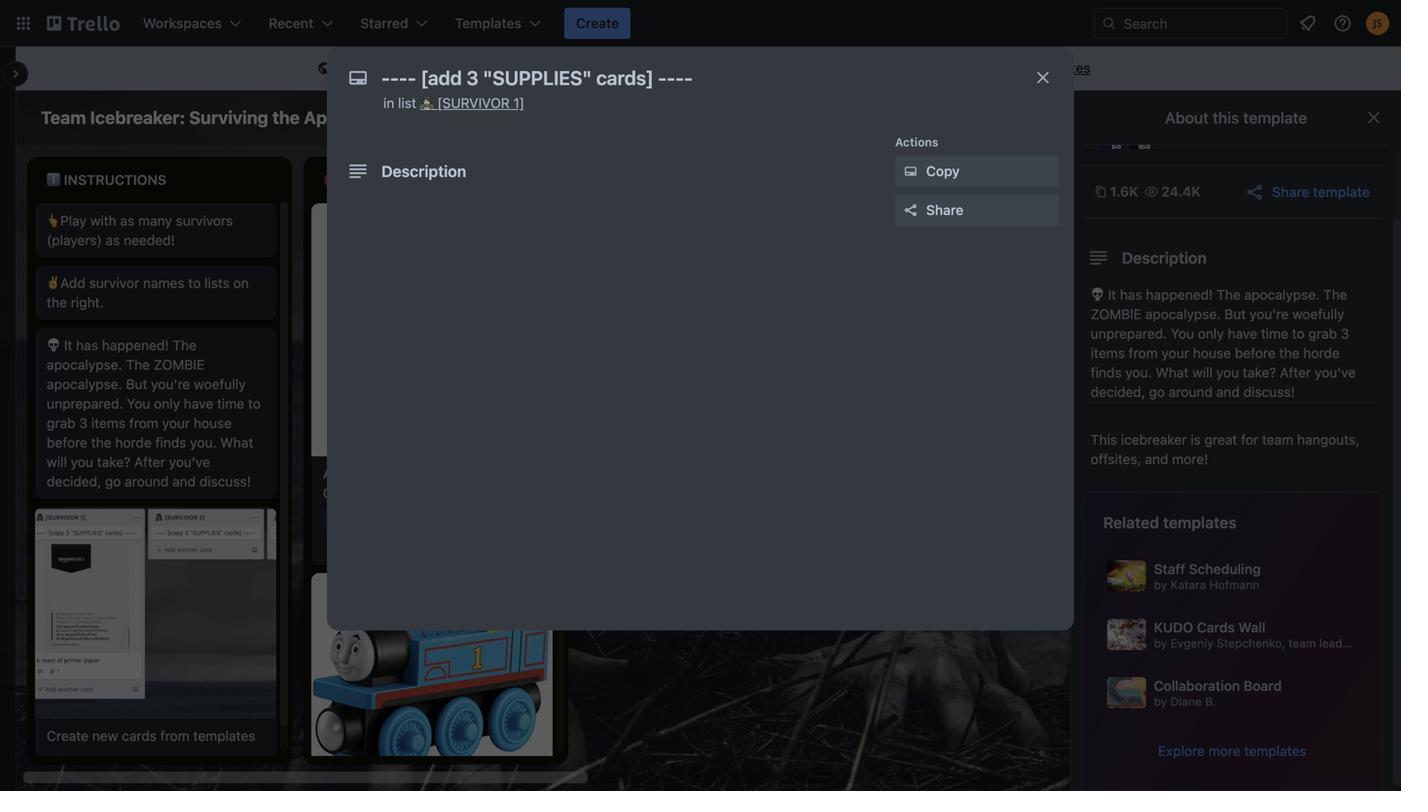 Task type: locate. For each thing, give the bounding box(es) containing it.
kudo
[[1154, 620, 1194, 636]]

anyone
[[515, 60, 560, 76]]

on right anyone
[[564, 60, 580, 76]]

create
[[576, 15, 619, 31], [47, 728, 89, 744]]

1 horizontal spatial your
[[1162, 345, 1190, 361]]

by down staff
[[1154, 578, 1168, 592]]

0 horizontal spatial after
[[134, 454, 165, 470]]

1 horizontal spatial you're
[[1250, 306, 1289, 322]]

1 horizontal spatial share
[[1273, 184, 1310, 200]]

description down 'template'
[[382, 162, 466, 181]]

0 horizontal spatial share
[[927, 202, 964, 218]]

on
[[564, 60, 580, 76], [233, 275, 249, 291]]

1 horizontal spatial decided,
[[1091, 384, 1146, 400]]

sm image up apocalypse
[[314, 59, 334, 79]]

0 horizontal spatial time
[[217, 396, 244, 412]]

0 horizontal spatial decided,
[[47, 474, 101, 490]]

1 vertical spatial zombie
[[154, 357, 205, 373]]

john smith (johnsmith38824343) image
[[1367, 12, 1390, 35]]

1 horizontal spatial after
[[1280, 365, 1311, 381]]

0 vertical spatial is
[[368, 60, 378, 76]]

1 vertical spatial will
[[47, 454, 67, 470]]

offsites,
[[1091, 451, 1142, 467]]

team inside this icebreaker is great for team hangouts, offsites, and more!
[[1263, 432, 1294, 448]]

1 horizontal spatial for
[[1241, 432, 1259, 448]]

create for create
[[576, 15, 619, 31]]

template
[[422, 112, 470, 125]]

woefully
[[1293, 306, 1345, 322], [194, 376, 246, 392]]

1 vertical spatial explore more templates link
[[1158, 742, 1307, 761]]

a
[[382, 60, 389, 76]]

0 horizontal spatial explore
[[939, 60, 987, 76]]

template
[[435, 60, 490, 76], [1244, 109, 1308, 127], [1314, 184, 1370, 200]]

1 horizontal spatial finds
[[1091, 365, 1122, 381]]

this left a
[[338, 60, 364, 76]]

0 horizontal spatial but
[[126, 376, 147, 392]]

1 horizontal spatial horde
[[1304, 345, 1340, 361]]

stepchenko,
[[1217, 637, 1286, 650]]

explore more templates link down b.
[[1158, 742, 1307, 761]]

explore more templates link up ben (blyall) "image"
[[927, 53, 1103, 84]]

1 horizontal spatial around
[[1169, 384, 1213, 400]]

the inside board name text box
[[272, 107, 300, 128]]

description down 24.4k
[[1122, 249, 1207, 267]]

1 - from the left
[[876, 213, 882, 229]]

create up 1
[[47, 728, 89, 744]]

templates up chris davis (christopherdavis59) image
[[1027, 60, 1091, 76]]

1 horizontal spatial grab
[[1309, 326, 1338, 342]]

5 - from the left
[[1073, 213, 1079, 229]]

sm image down actions
[[901, 162, 921, 181]]

apocalypse.
[[1245, 287, 1320, 303], [1146, 306, 1221, 322], [47, 357, 122, 373], [47, 376, 122, 392]]

explore more templates link
[[927, 53, 1103, 84], [1158, 742, 1307, 761]]

1 horizontal spatial explore more templates
[[1158, 743, 1307, 759]]

templates up the "scheduling"
[[1163, 513, 1237, 532]]

is
[[368, 60, 378, 76], [1191, 432, 1201, 448]]

ben (blyall) image
[[1006, 104, 1034, 131]]

1 by from the top
[[1154, 578, 1168, 592]]

0 vertical spatial zombie
[[1091, 306, 1142, 322]]

1 horizontal spatial house
[[1193, 345, 1232, 361]]

1 vertical spatial 3
[[1341, 326, 1350, 342]]

in list 🧟‍♀️ [survivor 1]
[[383, 95, 525, 111]]

-
[[876, 213, 882, 229], [882, 213, 889, 229], [889, 213, 895, 229], [895, 213, 901, 229], [1073, 213, 1079, 229], [1079, 213, 1085, 229], [1085, 213, 1091, 229], [1091, 213, 1098, 229]]

2 horizontal spatial from
[[1129, 345, 1158, 361]]

explore more templates up ben (blyall) "image"
[[939, 60, 1091, 76]]

copy link
[[895, 156, 1059, 187]]

as down with
[[106, 232, 120, 248]]

0 horizontal spatial around
[[125, 474, 169, 490]]

share
[[1273, 184, 1310, 200], [927, 202, 964, 218]]

share down copy
[[927, 202, 964, 218]]

1 vertical spatial on
[[233, 275, 249, 291]]

for left anyone
[[494, 60, 511, 76]]

is left a
[[368, 60, 378, 76]]

0 horizontal spatial create
[[47, 728, 89, 744]]

to inside ✌️add survivor names to lists on the right.
[[188, 275, 201, 291]]

0 vertical spatial only
[[1198, 326, 1225, 342]]

1 vertical spatial for
[[1241, 432, 1259, 448]]

1 horizontal spatial time
[[1261, 326, 1289, 342]]

0 horizontal spatial what
[[220, 435, 253, 451]]

more
[[990, 60, 1023, 76], [1209, 743, 1241, 759]]

primary element
[[0, 0, 1402, 47]]

pack
[[382, 466, 412, 482]]

1 vertical spatial you
[[71, 454, 93, 470]]

1 vertical spatial this
[[1091, 432, 1118, 448]]

hofmann
[[1210, 578, 1260, 592]]

share template
[[1273, 184, 1370, 200]]

0 vertical spatial have
[[1228, 326, 1258, 342]]

a variety pack box of fruit gushers link
[[323, 464, 541, 503]]

2 vertical spatial and
[[172, 474, 196, 490]]

what
[[1156, 365, 1189, 381], [220, 435, 253, 451]]

[add
[[905, 213, 934, 229]]

0 horizontal spatial happened!
[[102, 337, 169, 353]]

discuss!
[[1244, 384, 1295, 400], [199, 474, 251, 490]]

1 vertical spatial and
[[1145, 451, 1169, 467]]

0 vertical spatial by
[[1154, 578, 1168, 592]]

3
[[937, 213, 946, 229], [1341, 326, 1350, 342], [79, 415, 88, 431]]

None text field
[[372, 60, 1014, 95]]

1 horizontal spatial have
[[1228, 326, 1258, 342]]

on inside ✌️add survivor names to lists on the right.
[[233, 275, 249, 291]]

house
[[1193, 345, 1232, 361], [194, 415, 232, 431]]

1 horizontal spatial template
[[1244, 109, 1308, 127]]

is up more!
[[1191, 432, 1201, 448]]

cards]
[[1029, 213, 1069, 229]]

0 vertical spatial explore more templates
[[939, 60, 1091, 76]]

decided, inside 💀 it has happened! the apocalypse. the zombie apocalypse. but you're woefully unprepared. you only have time to grab 3 items from your house before the horde finds you. what will you take? after you've decided, go around and discuss! link
[[47, 474, 101, 490]]

1 horizontal spatial items
[[1091, 345, 1125, 361]]

more down b.
[[1209, 743, 1241, 759]]

0 vertical spatial team
[[1263, 432, 1294, 448]]

1 vertical spatial discuss!
[[199, 474, 251, 490]]

1 vertical spatial before
[[47, 435, 87, 451]]

create inside button
[[576, 15, 619, 31]]

more for rightmost explore more templates link
[[1209, 743, 1241, 759]]

explore more templates down b.
[[1158, 743, 1307, 759]]

explore up actions
[[939, 60, 987, 76]]

👆play with as many survivors (players) as needed! link
[[47, 211, 265, 250]]

more for explore more templates link to the left
[[990, 60, 1023, 76]]

👆play with as many survivors (players) as needed!
[[47, 213, 233, 248]]

the
[[1217, 287, 1241, 303], [1324, 287, 1348, 303], [173, 337, 197, 353], [126, 357, 150, 373]]

discuss! inside 💀 it has happened! the apocalypse. the zombie apocalypse. but you're woefully unprepared. you only have time to grab 3 items from your house before the horde finds you. what will you take? after you've decided, go around and discuss! link
[[199, 474, 251, 490]]

kudo cards wall by evgeniy stepchenko, team lead @ setronic
[[1154, 620, 1402, 650]]

public image
[[526, 110, 542, 126]]

is inside this icebreaker is great for team hangouts, offsites, and more!
[[1191, 432, 1201, 448]]

katara
[[1171, 578, 1207, 592]]

internet
[[607, 60, 656, 76]]

this
[[338, 60, 364, 76], [1091, 432, 1118, 448]]

go
[[1149, 384, 1165, 400], [105, 474, 121, 490]]

and
[[1217, 384, 1240, 400], [1145, 451, 1169, 467], [172, 474, 196, 490]]

Board name text field
[[31, 102, 412, 133]]

will
[[1193, 365, 1213, 381], [47, 454, 67, 470]]

0 horizontal spatial you
[[127, 396, 150, 412]]

1 vertical spatial is
[[1191, 432, 1201, 448]]

0 vertical spatial what
[[1156, 365, 1189, 381]]

on right the lists
[[233, 275, 249, 291]]

0 horizontal spatial discuss!
[[199, 474, 251, 490]]

1 vertical spatial house
[[194, 415, 232, 431]]

🧟‍♀️ [survivor 1] link
[[420, 95, 525, 111]]

horde
[[1304, 345, 1340, 361], [115, 435, 152, 451]]

1 horizontal spatial you.
[[1126, 365, 1152, 381]]

✌️add survivor names to lists on the right.
[[47, 275, 249, 310]]

from inside create new cards from templates link
[[160, 728, 190, 744]]

by inside collaboration board by diane b.
[[1154, 695, 1168, 709]]

by down kudo
[[1154, 637, 1168, 650]]

you
[[1217, 365, 1239, 381], [71, 454, 93, 470]]

2 by from the top
[[1154, 637, 1168, 650]]

sm image
[[314, 59, 334, 79], [901, 162, 921, 181]]

0 vertical spatial items
[[1091, 345, 1125, 361]]

0 horizontal spatial only
[[154, 396, 180, 412]]

share button
[[895, 195, 1059, 226]]

has
[[1120, 287, 1143, 303], [76, 337, 98, 353]]

search image
[[1102, 16, 1117, 31]]

0 vertical spatial description
[[382, 162, 466, 181]]

cards
[[122, 728, 157, 744]]

around
[[1169, 384, 1213, 400], [125, 474, 169, 490]]

but
[[1225, 306, 1246, 322], [126, 376, 147, 392]]

8 - from the left
[[1091, 213, 1098, 229]]

take?
[[1243, 365, 1277, 381], [97, 454, 131, 470]]

you've
[[1315, 365, 1356, 381], [169, 454, 210, 470]]

0 horizontal spatial description
[[382, 162, 466, 181]]

for right great
[[1241, 432, 1259, 448]]

you
[[1171, 326, 1195, 342], [127, 396, 150, 412]]

by inside staff scheduling by katara hofmann
[[1154, 578, 1168, 592]]

0 vertical spatial house
[[1193, 345, 1232, 361]]

as right with
[[120, 213, 135, 229]]

0 vertical spatial from
[[1129, 345, 1158, 361]]

more up ben (blyall) "image"
[[990, 60, 1023, 76]]

team left hangouts, in the right bottom of the page
[[1263, 432, 1294, 448]]

by left 'diane'
[[1154, 695, 1168, 709]]

0 horizontal spatial this
[[338, 60, 364, 76]]

templates
[[1027, 60, 1091, 76], [1163, 513, 1237, 532], [193, 728, 255, 744], [1245, 743, 1307, 759]]

2 horizontal spatial template
[[1314, 184, 1370, 200]]

star or unstar board image
[[491, 110, 507, 126]]

0 vertical spatial horde
[[1304, 345, 1340, 361]]

1 vertical spatial go
[[105, 474, 121, 490]]

1 vertical spatial share
[[927, 202, 964, 218]]

0 vertical spatial unprepared.
[[1091, 326, 1168, 342]]

0 horizontal spatial you're
[[151, 376, 190, 392]]

decided,
[[1091, 384, 1146, 400], [47, 474, 101, 490]]

this for this icebreaker is great for team hangouts, offsites, and more!
[[1091, 432, 1118, 448]]

wall
[[1239, 620, 1266, 636]]

survivor
[[89, 275, 139, 291]]

0 vertical spatial explore more templates link
[[927, 53, 1103, 84]]

1 vertical spatial only
[[154, 396, 180, 412]]

template inside share template button
[[1314, 184, 1370, 200]]

setronic
[[1360, 637, 1402, 650]]

share inside button
[[927, 202, 964, 218]]

0 horizontal spatial has
[[76, 337, 98, 353]]

explore
[[939, 60, 987, 76], [1158, 743, 1205, 759]]

related templates
[[1104, 513, 1237, 532]]

team inside the kudo cards wall by evgeniy stepchenko, team lead @ setronic
[[1289, 637, 1316, 650]]

unprepared.
[[1091, 326, 1168, 342], [47, 396, 123, 412]]

items
[[1091, 345, 1125, 361], [91, 415, 126, 431]]

grab
[[1309, 326, 1338, 342], [47, 415, 76, 431]]

0 vertical spatial happened!
[[1146, 287, 1213, 303]]

this up offsites,
[[1091, 432, 1118, 448]]

you're
[[1250, 306, 1289, 322], [151, 376, 190, 392]]

templates right the cards
[[193, 728, 255, 744]]

sm image inside copy 'link'
[[901, 162, 921, 181]]

1 horizontal spatial only
[[1198, 326, 1225, 342]]

your
[[1162, 345, 1190, 361], [162, 415, 190, 431]]

the inside ✌️add survivor names to lists on the right.
[[47, 294, 67, 310]]

0 vertical spatial you
[[1171, 326, 1195, 342]]

0 vertical spatial it
[[1108, 287, 1117, 303]]

this icebreaker is great for team hangouts, offsites, and more!
[[1091, 432, 1360, 467]]

3 - from the left
[[889, 213, 895, 229]]

by inside the kudo cards wall by evgeniy stepchenko, team lead @ setronic
[[1154, 637, 1168, 650]]

1
[[70, 755, 76, 768]]

before
[[1235, 345, 1276, 361], [47, 435, 87, 451]]

0 vertical spatial sm image
[[314, 59, 334, 79]]

1 vertical spatial description
[[1122, 249, 1207, 267]]

you.
[[1126, 365, 1152, 381], [190, 435, 217, 451]]

0 vertical spatial go
[[1149, 384, 1165, 400]]

from
[[1129, 345, 1158, 361], [129, 415, 158, 431], [160, 728, 190, 744]]

explore down 'diane'
[[1158, 743, 1205, 759]]

share inside button
[[1273, 184, 1310, 200]]

0 vertical spatial share
[[1273, 184, 1310, 200]]

1 vertical spatial your
[[162, 415, 190, 431]]

0 horizontal spatial have
[[184, 396, 213, 412]]

3 by from the top
[[1154, 695, 1168, 709]]

explore more templates
[[939, 60, 1091, 76], [1158, 743, 1307, 759]]

6 - from the left
[[1079, 213, 1085, 229]]

0 vertical spatial template
[[435, 60, 490, 76]]

0 horizontal spatial your
[[162, 415, 190, 431]]

has inside 💀 it has happened! the apocalypse. the zombie apocalypse. but you're woefully unprepared. you only have time to grab 3 items from your house before the horde finds you. what will you take? after you've decided, go around and discuss! link
[[76, 337, 98, 353]]

0 vertical spatial you've
[[1315, 365, 1356, 381]]

share down about this template
[[1273, 184, 1310, 200]]

explore more templates for explore more templates link to the left
[[939, 60, 1091, 76]]

0 vertical spatial will
[[1193, 365, 1213, 381]]

by for collaboration board
[[1154, 695, 1168, 709]]

collaboration
[[1154, 678, 1241, 694]]

create up the internet
[[576, 15, 619, 31]]

team left lead
[[1289, 637, 1316, 650]]

needed!
[[124, 232, 175, 248]]

this inside this icebreaker is great for team hangouts, offsites, and more!
[[1091, 432, 1118, 448]]

2 vertical spatial template
[[1314, 184, 1370, 200]]



Task type: vqa. For each thing, say whether or not it's contained in the screenshot.
the bottommost Happened!
yes



Task type: describe. For each thing, give the bounding box(es) containing it.
box
[[416, 466, 439, 482]]

gushers
[[323, 485, 375, 501]]

great
[[1205, 432, 1238, 448]]

👆play
[[47, 213, 87, 229]]

lead
[[1320, 637, 1343, 650]]

0 horizontal spatial grab
[[47, 415, 76, 431]]

diane
[[1171, 695, 1202, 709]]

copy
[[927, 163, 960, 179]]

1 vertical spatial around
[[125, 474, 169, 490]]

1 horizontal spatial description
[[1122, 249, 1207, 267]]

a
[[323, 466, 332, 482]]

only inside 💀 it has happened! the apocalypse. the zombie apocalypse. but you're woefully unprepared. you only have time to grab 3 items from your house before the horde finds you. what will you take? after you've decided, go around and discuss! link
[[154, 396, 180, 412]]

by for staff scheduling
[[1154, 578, 1168, 592]]

in
[[383, 95, 395, 111]]

1 vertical spatial template
[[1244, 109, 1308, 127]]

open information menu image
[[1333, 14, 1353, 33]]

0 vertical spatial as
[[120, 213, 135, 229]]

team icebreaker: surviving the apocalypse
[[41, 107, 402, 128]]

public
[[393, 60, 431, 76]]

0 horizontal spatial for
[[494, 60, 511, 76]]

from inside 💀 it has happened! the apocalypse. the zombie apocalypse. but you're woefully unprepared. you only have time to grab 3 items from your house before the horde finds you. what will you take? after you've decided, go around and discuss! link
[[129, 415, 158, 431]]

0 vertical spatial finds
[[1091, 365, 1122, 381]]

1 vertical spatial after
[[134, 454, 165, 470]]

1 vertical spatial have
[[184, 396, 213, 412]]

lists
[[205, 275, 230, 291]]

0 vertical spatial on
[[564, 60, 580, 76]]

right.
[[71, 294, 104, 310]]

this for this is a public template for anyone on the internet to copy.
[[338, 60, 364, 76]]

1 vertical spatial it
[[64, 337, 72, 353]]

1 horizontal spatial you've
[[1315, 365, 1356, 381]]

create for create new cards from templates
[[47, 728, 89, 744]]

1 horizontal spatial but
[[1225, 306, 1246, 322]]

evgeniy
[[1171, 637, 1214, 650]]

collaboration board by diane b.
[[1154, 678, 1282, 709]]

many
[[138, 213, 172, 229]]

1 horizontal spatial zombie
[[1091, 306, 1142, 322]]

fruit
[[459, 466, 487, 482]]

team
[[41, 107, 86, 128]]

1 vertical spatial you
[[127, 396, 150, 412]]

2 - from the left
[[882, 213, 889, 229]]

surviving
[[189, 107, 268, 128]]

share template button
[[1245, 182, 1370, 202]]

✌️add survivor names to lists on the right. link
[[47, 274, 265, 312]]

1 horizontal spatial has
[[1120, 287, 1143, 303]]

icebreaker
[[1121, 432, 1187, 448]]

"supplies"
[[949, 213, 1025, 229]]

with
[[90, 213, 117, 229]]

@
[[1346, 637, 1357, 650]]

0 horizontal spatial template
[[435, 60, 490, 76]]

0 vertical spatial discuss!
[[1244, 384, 1295, 400]]

0 horizontal spatial zombie
[[154, 357, 205, 373]]

new
[[92, 728, 118, 744]]

variety
[[336, 466, 378, 482]]

Search field
[[1117, 9, 1288, 38]]

this
[[1213, 109, 1240, 127]]

1 horizontal spatial will
[[1193, 365, 1213, 381]]

0 horizontal spatial go
[[105, 474, 121, 490]]

1 vertical spatial you.
[[190, 435, 217, 451]]

1 vertical spatial you're
[[151, 376, 190, 392]]

templates down board
[[1245, 743, 1307, 759]]

2 horizontal spatial 3
[[1341, 326, 1350, 342]]

0 vertical spatial time
[[1261, 326, 1289, 342]]

chris davis (christopherdavis59) image
[[1032, 104, 1059, 131]]

0 horizontal spatial is
[[368, 60, 378, 76]]

0 vertical spatial after
[[1280, 365, 1311, 381]]

💀 it has happened! the apocalypse. the zombie apocalypse. but you're woefully unprepared. you only have time to grab 3 items from your house before the horde finds you. what will you take? after you've decided, go around and discuss! link
[[47, 336, 265, 492]]

0 horizontal spatial take?
[[97, 454, 131, 470]]

sm image for copy
[[901, 162, 921, 181]]

names
[[143, 275, 185, 291]]

share for share template
[[1273, 184, 1310, 200]]

share for share
[[927, 202, 964, 218]]

survivors
[[176, 213, 233, 229]]

a variety pack box of fruit gushers
[[323, 466, 487, 501]]

0 horizontal spatial explore more templates link
[[927, 53, 1103, 84]]

explore for explore more templates link to the left
[[939, 60, 987, 76]]

0 horizontal spatial 💀 it has happened! the apocalypse. the zombie apocalypse. but you're woefully unprepared. you only have time to grab 3 items from your house before the horde finds you. what will you take? after you've decided, go around and discuss!
[[47, 337, 261, 490]]

4 - from the left
[[895, 213, 901, 229]]

1 vertical spatial items
[[91, 415, 126, 431]]

explore more templates for rightmost explore more templates link
[[1158, 743, 1307, 759]]

more!
[[1172, 451, 1209, 467]]

create new cards from templates link
[[47, 726, 265, 746]]

(players)
[[47, 232, 102, 248]]

1 vertical spatial woefully
[[194, 376, 246, 392]]

unprepared. inside 💀 it has happened! the apocalypse. the zombie apocalypse. but you're woefully unprepared. you only have time to grab 3 items from your house before the horde finds you. what will you take? after you've decided, go around and discuss! link
[[47, 396, 123, 412]]

related
[[1104, 513, 1160, 532]]

this is a public template for anyone on the internet to copy.
[[338, 60, 710, 76]]

0 horizontal spatial finds
[[155, 435, 186, 451]]

1 horizontal spatial before
[[1235, 345, 1276, 361]]

b.
[[1206, 695, 1217, 709]]

scheduling
[[1189, 561, 1261, 577]]

create button
[[565, 8, 631, 39]]

and inside this icebreaker is great for team hangouts, offsites, and more!
[[1145, 451, 1169, 467]]

1 vertical spatial but
[[126, 376, 147, 392]]

1 horizontal spatial it
[[1108, 287, 1117, 303]]

hangouts,
[[1298, 432, 1360, 448]]

list
[[398, 95, 416, 111]]

create new cards from templates
[[47, 728, 255, 744]]

staff scheduling by katara hofmann
[[1154, 561, 1261, 592]]

1 horizontal spatial unprepared.
[[1091, 326, 1168, 342]]

1 horizontal spatial 💀
[[1091, 287, 1105, 303]]

✌️add
[[47, 275, 85, 291]]

0 horizontal spatial house
[[194, 415, 232, 431]]

1 vertical spatial as
[[106, 232, 120, 248]]

explore for rightmost explore more templates link
[[1158, 743, 1205, 759]]

about
[[1166, 109, 1209, 127]]

🧟‍♀️
[[420, 95, 434, 111]]

1 horizontal spatial explore more templates link
[[1158, 742, 1307, 761]]

0 horizontal spatial you've
[[169, 454, 210, 470]]

---- [add 3 "supplies" cards] ----
[[876, 213, 1098, 229]]

7 - from the left
[[1085, 213, 1091, 229]]

cards
[[1197, 620, 1235, 636]]

1 horizontal spatial woefully
[[1293, 306, 1345, 322]]

sm image for this is a public template for anyone on the internet to copy.
[[314, 59, 334, 79]]

0 notifications image
[[1296, 12, 1320, 35]]

apocalypse
[[304, 107, 402, 128]]

1 vertical spatial happened!
[[102, 337, 169, 353]]

about this template
[[1166, 109, 1308, 127]]

of
[[442, 466, 455, 482]]

staff
[[1154, 561, 1186, 577]]

0 vertical spatial 3
[[937, 213, 946, 229]]

0 vertical spatial your
[[1162, 345, 1190, 361]]

2 horizontal spatial and
[[1217, 384, 1240, 400]]

1]
[[514, 95, 525, 111]]

1 vertical spatial horde
[[115, 435, 152, 451]]

1 horizontal spatial take?
[[1243, 365, 1277, 381]]

copy.
[[676, 60, 710, 76]]

24.4k
[[1162, 183, 1201, 200]]

---- [add 3 "supplies" cards] ---- link
[[876, 211, 1102, 231]]

for inside this icebreaker is great for team hangouts, offsites, and more!
[[1241, 432, 1259, 448]]

board
[[1244, 678, 1282, 694]]

0 vertical spatial you're
[[1250, 306, 1289, 322]]

actions
[[895, 135, 939, 149]]

icebreaker:
[[90, 107, 185, 128]]

1 horizontal spatial go
[[1149, 384, 1165, 400]]

0 vertical spatial you
[[1217, 365, 1239, 381]]

0 vertical spatial you.
[[1126, 365, 1152, 381]]

0 horizontal spatial 💀
[[47, 337, 60, 353]]

1 horizontal spatial 💀 it has happened! the apocalypse. the zombie apocalypse. but you're woefully unprepared. you only have time to grab 3 items from your house before the horde finds you. what will you take? after you've decided, go around and discuss!
[[1091, 287, 1356, 400]]

1.6k
[[1111, 183, 1139, 200]]

[survivor
[[437, 95, 510, 111]]

2 vertical spatial 3
[[79, 415, 88, 431]]

0 horizontal spatial will
[[47, 454, 67, 470]]



